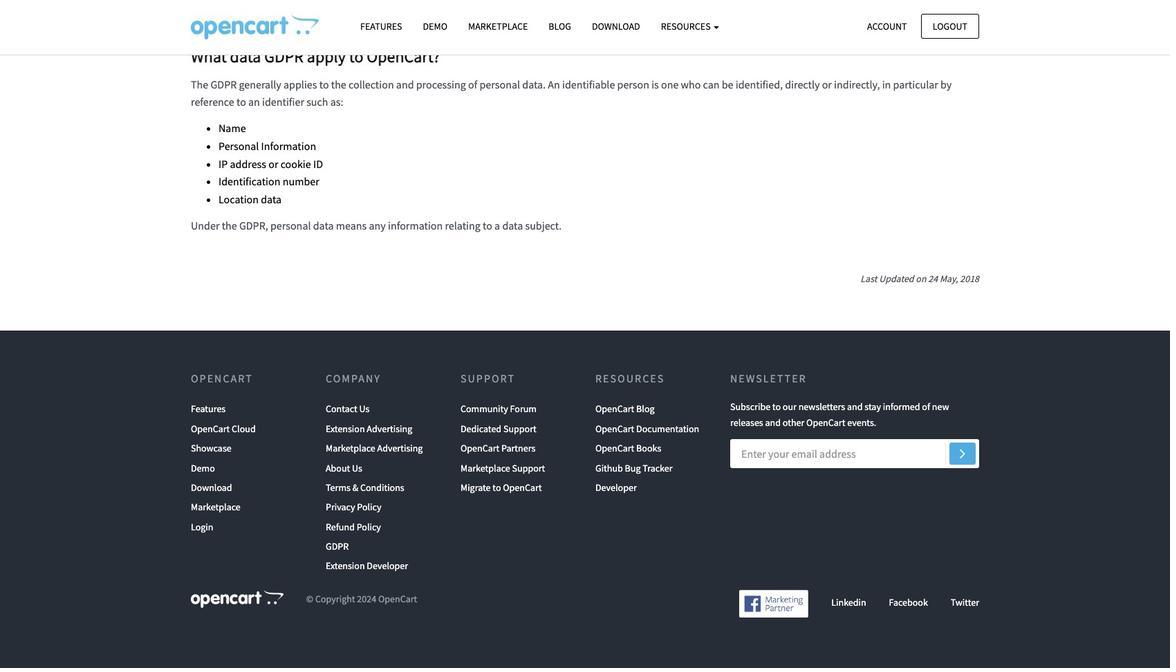 Task type: describe. For each thing, give the bounding box(es) containing it.
marketplace left blog link
[[468, 20, 528, 33]]

who
[[681, 77, 701, 91]]

last
[[861, 273, 877, 285]]

name
[[219, 121, 246, 135]]

opencart inside subscribe to our newsletters and stay informed of new releases and other opencart events.
[[807, 416, 846, 429]]

updated
[[879, 273, 914, 285]]

about us
[[326, 462, 362, 474]]

login link
[[191, 517, 213, 537]]

relating
[[445, 218, 481, 232]]

the inside the gdpr generally applies to the collection and processing of personal data. an identifiable person is one who can be identified, directly or indirectly, in particular by reference to an identifier such as:
[[331, 77, 346, 91]]

0 horizontal spatial marketplace link
[[191, 498, 241, 517]]

subscribe to our newsletters and stay informed of new releases and other opencart events.
[[730, 401, 949, 429]]

dedicated support link
[[461, 419, 537, 439]]

events.
[[847, 416, 877, 429]]

resources inside 'resources' 'link'
[[661, 20, 713, 33]]

be
[[722, 77, 734, 91]]

location
[[219, 192, 259, 206]]

linkedin link
[[832, 597, 866, 609]]

processing
[[416, 77, 466, 91]]

of inside the gdpr generally applies to the collection and processing of personal data. an identifiable person is one who can be identified, directly or indirectly, in particular by reference to an identifier such as:
[[468, 77, 477, 91]]

community forum link
[[461, 399, 537, 419]]

developer link
[[596, 478, 637, 498]]

0 vertical spatial demo link
[[413, 15, 458, 39]]

an
[[248, 95, 260, 109]]

consent
[[307, 14, 344, 28]]

opencart for opencart cloud
[[191, 422, 230, 435]]

person
[[617, 77, 649, 91]]

twitter link
[[951, 597, 979, 609]]

bug
[[625, 462, 641, 474]]

what
[[191, 46, 227, 67]]

under the gdpr, personal data means any information relating to a data subject.
[[191, 218, 562, 232]]

a
[[495, 218, 500, 232]]

directly
[[785, 77, 820, 91]]

any
[[369, 218, 386, 232]]

subject.
[[525, 218, 562, 232]]

and inside the gdpr generally applies to the collection and processing of personal data. an identifiable person is one who can be identified, directly or indirectly, in particular by reference to an identifier such as:
[[396, 77, 414, 91]]

github
[[596, 462, 623, 474]]

0 horizontal spatial demo
[[191, 462, 215, 474]]

privacy policy
[[326, 501, 382, 513]]

privacy
[[326, 501, 355, 513]]

opencart blog
[[596, 403, 655, 415]]

facebook
[[889, 597, 928, 609]]

indirectly,
[[834, 77, 880, 91]]

developer inside the extension developer link
[[367, 560, 408, 572]]

can
[[703, 77, 720, 91]]

blog inside blog link
[[549, 20, 571, 33]]

our
[[783, 401, 797, 413]]

github bug tracker link
[[596, 458, 673, 478]]

extension advertising
[[326, 422, 412, 435]]

withdraw
[[261, 14, 305, 28]]

download for demo
[[191, 481, 232, 494]]

personal
[[219, 139, 259, 153]]

facebook link
[[889, 597, 928, 609]]

newsletter
[[730, 372, 807, 385]]

opencart?
[[367, 46, 440, 67]]

to inside the migrate to opencart link
[[493, 481, 501, 494]]

is
[[652, 77, 659, 91]]

partners
[[502, 442, 536, 455]]

data left means
[[313, 218, 334, 232]]

informed
[[883, 401, 920, 413]]

terms & conditions
[[326, 481, 404, 494]]

Enter your email address text field
[[730, 439, 979, 468]]

opencart cloud link
[[191, 419, 256, 439]]

an
[[548, 77, 560, 91]]

id
[[313, 157, 323, 171]]

the
[[191, 77, 208, 91]]

opencart books link
[[596, 439, 661, 458]]

24
[[928, 273, 938, 285]]

terms
[[326, 481, 351, 494]]

identified,
[[736, 77, 783, 91]]

marketplace up migrate
[[461, 462, 510, 474]]

tracker
[[643, 462, 673, 474]]

extension for extension advertising
[[326, 422, 365, 435]]

may,
[[940, 273, 958, 285]]

information
[[261, 139, 316, 153]]

other
[[783, 416, 805, 429]]

community forum
[[461, 403, 537, 415]]

blog inside opencart blog link
[[636, 403, 655, 415]]

features link for opencart cloud
[[191, 399, 226, 419]]

support for dedicated
[[504, 422, 537, 435]]

features for demo
[[360, 20, 402, 33]]

the gdpr generally applies to the collection and processing of personal data. an identifiable person is one who can be identified, directly or indirectly, in particular by reference to an identifier such as:
[[191, 77, 952, 109]]

data inside name personal information ip address or cookie id identification number location data
[[261, 192, 282, 206]]

features link for demo
[[350, 15, 413, 39]]

marketplace up about us
[[326, 442, 375, 455]]

migrate to opencart link
[[461, 478, 542, 498]]

©
[[306, 593, 314, 605]]

opencart blog link
[[596, 399, 655, 419]]

opencart down marketplace support link
[[503, 481, 542, 494]]

&
[[353, 481, 358, 494]]

such
[[307, 95, 328, 109]]

opencart for opencart blog
[[596, 403, 635, 415]]

facebook marketing partner image
[[740, 590, 809, 618]]

migrate
[[461, 481, 491, 494]]

one
[[661, 77, 679, 91]]

0 vertical spatial support
[[461, 372, 515, 385]]

new
[[932, 401, 949, 413]]

give and withdraw consent
[[219, 14, 344, 28]]

resources link
[[651, 15, 730, 39]]

migrate to opencart
[[461, 481, 542, 494]]

under
[[191, 218, 220, 232]]

identifiable
[[562, 77, 615, 91]]

blog link
[[538, 15, 582, 39]]

and up events.
[[847, 401, 863, 413]]

opencart documentation link
[[596, 419, 699, 439]]

collection
[[349, 77, 394, 91]]

of inside subscribe to our newsletters and stay informed of new releases and other opencart events.
[[922, 401, 930, 413]]

data.
[[522, 77, 546, 91]]



Task type: vqa. For each thing, say whether or not it's contained in the screenshot.
top MVC-
no



Task type: locate. For each thing, give the bounding box(es) containing it.
opencart up opencart cloud
[[191, 372, 253, 385]]

1 vertical spatial demo link
[[191, 458, 215, 478]]

features up opencart cloud
[[191, 403, 226, 415]]

0 vertical spatial developer
[[596, 481, 637, 494]]

0 vertical spatial blog
[[549, 20, 571, 33]]

extension
[[326, 422, 365, 435], [326, 560, 365, 572]]

applies
[[284, 77, 317, 91]]

github bug tracker
[[596, 462, 673, 474]]

and
[[241, 14, 259, 28], [396, 77, 414, 91], [847, 401, 863, 413], [765, 416, 781, 429]]

to up such
[[319, 77, 329, 91]]

advertising
[[367, 422, 412, 435], [377, 442, 423, 455]]

1 horizontal spatial of
[[922, 401, 930, 413]]

data down the opencart - gdpr image
[[230, 46, 261, 67]]

1 vertical spatial the
[[222, 218, 237, 232]]

1 vertical spatial support
[[504, 422, 537, 435]]

company
[[326, 372, 381, 385]]

download inside "link"
[[592, 20, 640, 33]]

policy for privacy policy
[[357, 501, 382, 513]]

marketplace link up the login
[[191, 498, 241, 517]]

resources up the who
[[661, 20, 713, 33]]

0 vertical spatial gdpr
[[264, 46, 304, 67]]

marketplace support link
[[461, 458, 545, 478]]

1 vertical spatial demo
[[191, 462, 215, 474]]

1 vertical spatial extension
[[326, 560, 365, 572]]

identification
[[219, 174, 280, 188]]

0 vertical spatial personal
[[480, 77, 520, 91]]

1 vertical spatial advertising
[[377, 442, 423, 455]]

features link up opencart?
[[350, 15, 413, 39]]

gdpr down 'refund'
[[326, 540, 349, 553]]

0 vertical spatial features
[[360, 20, 402, 33]]

1 horizontal spatial gdpr
[[264, 46, 304, 67]]

download link up the person
[[582, 15, 651, 39]]

the right under
[[222, 218, 237, 232]]

to down marketplace support link
[[493, 481, 501, 494]]

data
[[230, 46, 261, 67], [261, 192, 282, 206], [313, 218, 334, 232], [502, 218, 523, 232]]

ip
[[219, 157, 228, 171]]

marketplace support
[[461, 462, 545, 474]]

1 vertical spatial personal
[[270, 218, 311, 232]]

marketplace up the login
[[191, 501, 241, 513]]

1 vertical spatial of
[[922, 401, 930, 413]]

extension developer
[[326, 560, 408, 572]]

0 horizontal spatial demo link
[[191, 458, 215, 478]]

opencart
[[191, 372, 253, 385], [596, 403, 635, 415], [807, 416, 846, 429], [191, 422, 230, 435], [596, 422, 635, 435], [461, 442, 500, 455], [596, 442, 635, 455], [503, 481, 542, 494], [378, 593, 417, 605]]

download right blog link
[[592, 20, 640, 33]]

0 vertical spatial download
[[592, 20, 640, 33]]

information
[[388, 218, 443, 232]]

0 horizontal spatial or
[[269, 157, 278, 171]]

refund policy
[[326, 521, 381, 533]]

account
[[867, 20, 907, 32]]

1 horizontal spatial personal
[[480, 77, 520, 91]]

© copyright 2024 opencart
[[306, 593, 417, 605]]

refund policy link
[[326, 517, 381, 537]]

to left a
[[483, 218, 492, 232]]

1 vertical spatial resources
[[596, 372, 665, 385]]

twitter
[[951, 597, 979, 609]]

resources
[[661, 20, 713, 33], [596, 372, 665, 385]]

us up extension advertising
[[359, 403, 370, 415]]

2024
[[357, 593, 376, 605]]

personal left data.
[[480, 77, 520, 91]]

privacy policy link
[[326, 498, 382, 517]]

or left the cookie at left top
[[269, 157, 278, 171]]

developer up 2024
[[367, 560, 408, 572]]

0 vertical spatial of
[[468, 77, 477, 91]]

opencart down opencart blog link
[[596, 422, 635, 435]]

1 vertical spatial download
[[191, 481, 232, 494]]

0 vertical spatial the
[[331, 77, 346, 91]]

gdpr,
[[239, 218, 268, 232]]

and right give
[[241, 14, 259, 28]]

2 extension from the top
[[326, 560, 365, 572]]

download link
[[582, 15, 651, 39], [191, 478, 232, 498]]

download down the showcase link
[[191, 481, 232, 494]]

0 horizontal spatial blog
[[549, 20, 571, 33]]

0 vertical spatial download link
[[582, 15, 651, 39]]

contact us link
[[326, 399, 370, 419]]

stay
[[865, 401, 881, 413]]

2018
[[960, 273, 979, 285]]

0 vertical spatial advertising
[[367, 422, 412, 435]]

us
[[359, 403, 370, 415], [352, 462, 362, 474]]

0 horizontal spatial the
[[222, 218, 237, 232]]

demo up opencart?
[[423, 20, 448, 33]]

means
[[336, 218, 367, 232]]

download link for blog
[[582, 15, 651, 39]]

support
[[461, 372, 515, 385], [504, 422, 537, 435], [512, 462, 545, 474]]

data down "identification" at the top left
[[261, 192, 282, 206]]

and down opencart?
[[396, 77, 414, 91]]

personal inside the gdpr generally applies to the collection and processing of personal data. an identifiable person is one who can be identified, directly or indirectly, in particular by reference to an identifier such as:
[[480, 77, 520, 91]]

0 vertical spatial us
[[359, 403, 370, 415]]

copyright
[[315, 593, 355, 605]]

1 vertical spatial blog
[[636, 403, 655, 415]]

0 horizontal spatial developer
[[367, 560, 408, 572]]

address
[[230, 157, 266, 171]]

opencart for opencart partners
[[461, 442, 500, 455]]

support for marketplace
[[512, 462, 545, 474]]

0 vertical spatial policy
[[357, 501, 382, 513]]

advertising up marketplace advertising
[[367, 422, 412, 435]]

demo
[[423, 20, 448, 33], [191, 462, 215, 474]]

0 vertical spatial or
[[822, 77, 832, 91]]

extension developer link
[[326, 556, 408, 576]]

showcase
[[191, 442, 232, 455]]

1 vertical spatial developer
[[367, 560, 408, 572]]

subscribe
[[730, 401, 771, 413]]

last updated on 24 may, 2018
[[861, 273, 979, 285]]

1 vertical spatial features
[[191, 403, 226, 415]]

1 extension from the top
[[326, 422, 365, 435]]

1 vertical spatial marketplace link
[[191, 498, 241, 517]]

us for contact us
[[359, 403, 370, 415]]

linkedin
[[832, 597, 866, 609]]

0 horizontal spatial features link
[[191, 399, 226, 419]]

opencart up opencart documentation
[[596, 403, 635, 415]]

opencart - gdpr image
[[191, 15, 319, 39]]

0 vertical spatial features link
[[350, 15, 413, 39]]

generally
[[239, 77, 281, 91]]

extension inside extension advertising link
[[326, 422, 365, 435]]

1 horizontal spatial features
[[360, 20, 402, 33]]

support up "partners"
[[504, 422, 537, 435]]

1 vertical spatial policy
[[357, 521, 381, 533]]

0 vertical spatial extension
[[326, 422, 365, 435]]

1 vertical spatial us
[[352, 462, 362, 474]]

on
[[916, 273, 927, 285]]

showcase link
[[191, 439, 232, 458]]

refund
[[326, 521, 355, 533]]

developer
[[596, 481, 637, 494], [367, 560, 408, 572]]

particular
[[893, 77, 939, 91]]

1 horizontal spatial features link
[[350, 15, 413, 39]]

forum
[[510, 403, 537, 415]]

0 horizontal spatial download link
[[191, 478, 232, 498]]

opencart image
[[191, 590, 284, 608]]

0 horizontal spatial gdpr
[[211, 77, 237, 91]]

blog up opencart documentation
[[636, 403, 655, 415]]

demo link up opencart?
[[413, 15, 458, 39]]

to inside subscribe to our newsletters and stay informed of new releases and other opencart events.
[[773, 401, 781, 413]]

0 vertical spatial resources
[[661, 20, 713, 33]]

opencart up showcase
[[191, 422, 230, 435]]

advertising down extension advertising link
[[377, 442, 423, 455]]

advertising for marketplace advertising
[[377, 442, 423, 455]]

and left other
[[765, 416, 781, 429]]

gdpr link
[[326, 537, 349, 556]]

name personal information ip address or cookie id identification number location data
[[219, 121, 323, 206]]

1 horizontal spatial demo link
[[413, 15, 458, 39]]

to right apply
[[349, 46, 363, 67]]

marketplace link up data.
[[458, 15, 538, 39]]

about us link
[[326, 458, 362, 478]]

2 horizontal spatial gdpr
[[326, 540, 349, 553]]

developer down github in the right bottom of the page
[[596, 481, 637, 494]]

dedicated support
[[461, 422, 537, 435]]

policy for refund policy
[[357, 521, 381, 533]]

resources up the "opencart blog"
[[596, 372, 665, 385]]

0 horizontal spatial download
[[191, 481, 232, 494]]

support down "partners"
[[512, 462, 545, 474]]

0 vertical spatial marketplace link
[[458, 15, 538, 39]]

1 horizontal spatial the
[[331, 77, 346, 91]]

opencart for opencart books
[[596, 442, 635, 455]]

demo link down showcase
[[191, 458, 215, 478]]

data right a
[[502, 218, 523, 232]]

to left 'an'
[[237, 95, 246, 109]]

opencart up github in the right bottom of the page
[[596, 442, 635, 455]]

1 vertical spatial features link
[[191, 399, 226, 419]]

download for blog
[[592, 20, 640, 33]]

opencart books
[[596, 442, 661, 455]]

about
[[326, 462, 350, 474]]

of left new
[[922, 401, 930, 413]]

opencart for opencart documentation
[[596, 422, 635, 435]]

or right directly
[[822, 77, 832, 91]]

0 horizontal spatial features
[[191, 403, 226, 415]]

0 horizontal spatial personal
[[270, 218, 311, 232]]

opencart cloud
[[191, 422, 256, 435]]

books
[[636, 442, 661, 455]]

opencart down newsletters
[[807, 416, 846, 429]]

the up as:
[[331, 77, 346, 91]]

1 vertical spatial gdpr
[[211, 77, 237, 91]]

opencart partners link
[[461, 439, 536, 458]]

blog up an
[[549, 20, 571, 33]]

us for about us
[[352, 462, 362, 474]]

1 horizontal spatial download link
[[582, 15, 651, 39]]

gdpr up reference
[[211, 77, 237, 91]]

to left our
[[773, 401, 781, 413]]

gdpr inside the gdpr generally applies to the collection and processing of personal data. an identifiable person is one who can be identified, directly or indirectly, in particular by reference to an identifier such as:
[[211, 77, 237, 91]]

gdpr up applies
[[264, 46, 304, 67]]

policy
[[357, 501, 382, 513], [357, 521, 381, 533]]

support up community
[[461, 372, 515, 385]]

1 horizontal spatial blog
[[636, 403, 655, 415]]

1 vertical spatial download link
[[191, 478, 232, 498]]

what data gdpr apply to opencart?
[[191, 46, 440, 67]]

angle right image
[[960, 445, 966, 461]]

extension down gdpr link
[[326, 560, 365, 572]]

download link for demo
[[191, 478, 232, 498]]

extension for extension developer
[[326, 560, 365, 572]]

of right processing
[[468, 77, 477, 91]]

1 vertical spatial or
[[269, 157, 278, 171]]

2 vertical spatial gdpr
[[326, 540, 349, 553]]

1 horizontal spatial developer
[[596, 481, 637, 494]]

policy down terms & conditions link
[[357, 501, 382, 513]]

features up opencart?
[[360, 20, 402, 33]]

marketplace link
[[458, 15, 538, 39], [191, 498, 241, 517]]

opencart right 2024
[[378, 593, 417, 605]]

opencart for opencart
[[191, 372, 253, 385]]

1 horizontal spatial demo
[[423, 20, 448, 33]]

1 horizontal spatial download
[[592, 20, 640, 33]]

us right the about at the bottom left
[[352, 462, 362, 474]]

1 horizontal spatial marketplace link
[[458, 15, 538, 39]]

the
[[331, 77, 346, 91], [222, 218, 237, 232]]

policy down the privacy policy link
[[357, 521, 381, 533]]

0 horizontal spatial of
[[468, 77, 477, 91]]

marketplace
[[468, 20, 528, 33], [326, 442, 375, 455], [461, 462, 510, 474], [191, 501, 241, 513]]

personal right the gdpr,
[[270, 218, 311, 232]]

dedicated
[[461, 422, 502, 435]]

features for opencart cloud
[[191, 403, 226, 415]]

extension down contact us link
[[326, 422, 365, 435]]

0 vertical spatial demo
[[423, 20, 448, 33]]

1 horizontal spatial or
[[822, 77, 832, 91]]

or inside the gdpr generally applies to the collection and processing of personal data. an identifiable person is one who can be identified, directly or indirectly, in particular by reference to an identifier such as:
[[822, 77, 832, 91]]

features link up opencart cloud
[[191, 399, 226, 419]]

newsletters
[[799, 401, 845, 413]]

number
[[283, 174, 319, 188]]

download link down the showcase link
[[191, 478, 232, 498]]

demo down the showcase link
[[191, 462, 215, 474]]

cookie
[[281, 157, 311, 171]]

advertising for extension advertising
[[367, 422, 412, 435]]

terms & conditions link
[[326, 478, 404, 498]]

opencart down dedicated
[[461, 442, 500, 455]]

2 vertical spatial support
[[512, 462, 545, 474]]

or inside name personal information ip address or cookie id identification number location data
[[269, 157, 278, 171]]



